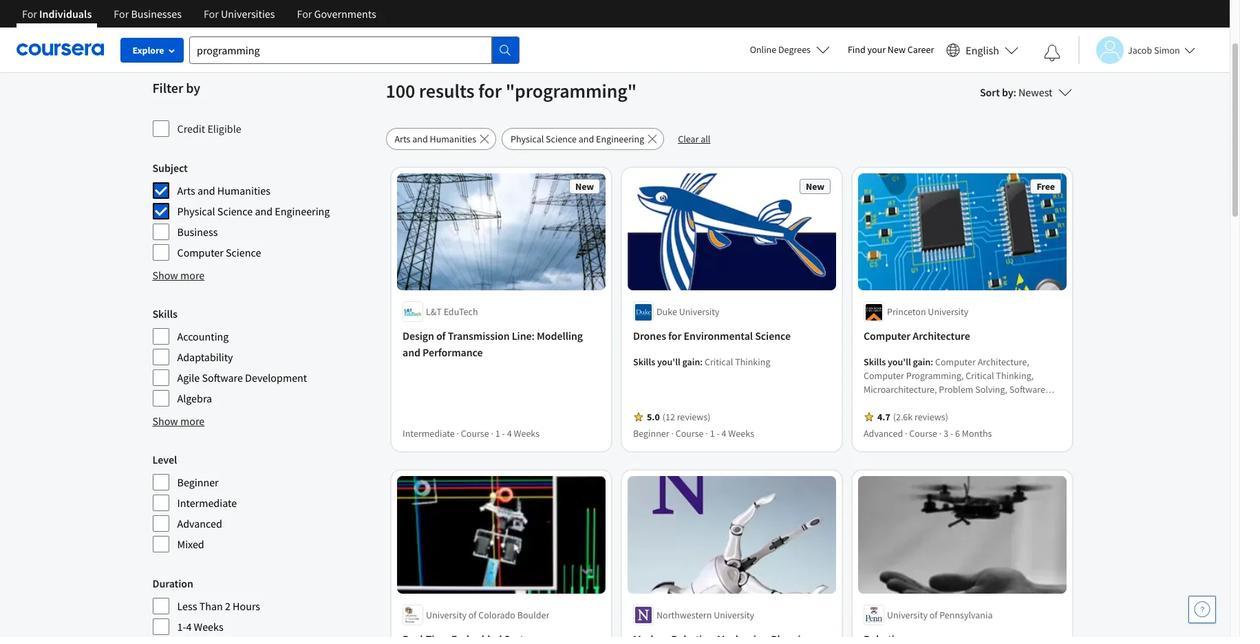 Task type: describe. For each thing, give the bounding box(es) containing it.
humanities inside subject group
[[217, 184, 271, 198]]

agile
[[177, 371, 200, 385]]

6 · from the left
[[940, 428, 942, 440]]

simon
[[1155, 44, 1181, 56]]

physical science and engineering inside button
[[511, 133, 645, 145]]

princeton
[[887, 306, 926, 318]]

gain for :
[[913, 356, 931, 369]]

development
[[245, 371, 307, 385]]

skills for skills you'll gain :
[[864, 356, 886, 369]]

system
[[864, 411, 893, 424]]

solving,
[[976, 384, 1008, 396]]

duke university
[[657, 306, 720, 318]]

accounting
[[177, 330, 229, 344]]

4 inside duration group
[[186, 620, 192, 634]]

of for colorado
[[468, 609, 476, 622]]

for for businesses
[[114, 7, 129, 21]]

governments
[[314, 7, 376, 21]]

2 horizontal spatial software
[[1010, 384, 1046, 396]]

course for computer architecture
[[909, 428, 938, 440]]

your
[[868, 43, 886, 56]]

clear
[[678, 133, 699, 145]]

new for drones for environmental science
[[806, 180, 825, 193]]

design
[[402, 329, 434, 343]]

pennsylvania
[[940, 609, 993, 622]]

university left colorado
[[426, 609, 467, 622]]

eligible
[[208, 122, 241, 136]]

clear all button
[[670, 128, 719, 150]]

university for northwestern university
[[714, 609, 754, 622]]

months
[[962, 428, 992, 440]]

computer architecture, computer programming, critical thinking, microarchitecture, problem solving, software architecture, software-defined networking, system software, software engineering
[[864, 356, 1046, 424]]

arts inside button
[[395, 133, 411, 145]]

computer architecture link
[[864, 328, 1061, 345]]

university for duke university
[[679, 306, 720, 318]]

arts and humanities inside subject group
[[177, 184, 271, 198]]

(12
[[663, 411, 675, 424]]

beginner for beginner · course · 1 - 4 weeks
[[633, 428, 669, 440]]

colorado
[[478, 609, 515, 622]]

hours
[[233, 600, 260, 614]]

2 horizontal spatial :
[[1014, 85, 1017, 99]]

individuals
[[39, 7, 92, 21]]

new for design of transmission line: modelling and performance
[[575, 180, 594, 193]]

physical inside subject group
[[177, 205, 215, 218]]

boulder
[[517, 609, 549, 622]]

online
[[750, 43, 777, 56]]

l&t edutech
[[426, 306, 478, 318]]

less than 2 hours
[[177, 600, 260, 614]]

0 horizontal spatial for
[[479, 79, 502, 103]]

than
[[199, 600, 223, 614]]

businesses
[[131, 7, 182, 21]]

computer down 'skills you'll gain :'
[[864, 370, 904, 382]]

level group
[[153, 452, 378, 554]]

weeks inside duration group
[[194, 620, 224, 634]]

computer architecture
[[864, 329, 970, 343]]

advanced for advanced
[[177, 517, 222, 531]]

3
[[944, 428, 949, 440]]

duke
[[657, 306, 677, 318]]

defined
[[956, 398, 988, 410]]

performance
[[422, 346, 483, 360]]

business
[[177, 225, 218, 239]]

filter by
[[153, 79, 200, 96]]

duration
[[153, 577, 193, 591]]

engineering inside computer architecture, computer programming, critical thinking, microarchitecture, problem solving, software architecture, software-defined networking, system software, software engineering
[[973, 411, 1021, 424]]

100 results for "programming"
[[386, 79, 637, 103]]

physical science and engineering button
[[502, 128, 665, 150]]

university of pennsylvania
[[887, 609, 993, 622]]

1 for intermediate · course · 1 - 4 weeks
[[495, 428, 500, 440]]

newest
[[1019, 85, 1053, 99]]

4 · from the left
[[706, 428, 708, 440]]

explore button
[[121, 38, 184, 63]]

you'll for :
[[888, 356, 911, 369]]

computer science
[[177, 246, 261, 260]]

less
[[177, 600, 197, 614]]

for for individuals
[[22, 7, 37, 21]]

universities
[[221, 7, 275, 21]]

(2.6k
[[893, 411, 913, 424]]

banner navigation
[[11, 0, 387, 38]]

algebra
[[177, 392, 212, 406]]

advanced · course · 3 - 6 months
[[864, 428, 992, 440]]

university left pennsylvania
[[887, 609, 928, 622]]

1-4 weeks
[[177, 620, 224, 634]]

all
[[701, 133, 711, 145]]

arts and humanities button
[[386, 128, 496, 150]]

intermediate for intermediate
[[177, 496, 237, 510]]

by for filter
[[186, 79, 200, 96]]

jacob simon button
[[1079, 36, 1196, 64]]

l&t
[[426, 306, 442, 318]]

jacob simon
[[1129, 44, 1181, 56]]

duration group
[[153, 576, 378, 638]]

thinking
[[735, 356, 771, 369]]

show notifications image
[[1045, 45, 1061, 61]]

5.0
[[647, 411, 660, 424]]

software inside skills group
[[202, 371, 243, 385]]

1-
[[177, 620, 186, 634]]

agile software development
[[177, 371, 307, 385]]

explore
[[133, 44, 164, 56]]

environmental
[[684, 329, 753, 343]]

1 horizontal spatial for
[[668, 329, 682, 343]]

find your new career link
[[841, 41, 942, 59]]

1 vertical spatial architecture,
[[864, 398, 916, 410]]

reviews) for architecture
[[915, 411, 949, 424]]

and up business
[[198, 184, 215, 198]]

What do you want to learn? text field
[[189, 36, 492, 64]]

physical inside physical science and engineering button
[[511, 133, 544, 145]]

thinking,
[[996, 370, 1034, 382]]

science inside button
[[546, 133, 577, 145]]

career
[[908, 43, 935, 56]]

critical for :
[[705, 356, 733, 369]]

university for princeton university
[[928, 306, 969, 318]]

subject group
[[153, 160, 378, 262]]

beginner for beginner
[[177, 476, 219, 490]]



Task type: locate. For each thing, give the bounding box(es) containing it.
find
[[848, 43, 866, 56]]

: for skills you'll gain :
[[931, 356, 934, 369]]

physical science and engineering inside subject group
[[177, 205, 330, 218]]

you'll
[[657, 356, 681, 369], [888, 356, 911, 369]]

0 horizontal spatial by
[[186, 79, 200, 96]]

critical down environmental on the bottom right of page
[[705, 356, 733, 369]]

1 vertical spatial engineering
[[275, 205, 330, 218]]

humanities inside arts and humanities button
[[430, 133, 477, 145]]

show down algebra
[[153, 415, 178, 428]]

programming,
[[906, 370, 964, 382]]

skills you'll gain :
[[864, 356, 935, 369]]

0 horizontal spatial arts
[[177, 184, 195, 198]]

2 show more from the top
[[153, 415, 205, 428]]

of inside design of transmission line: modelling and performance
[[436, 329, 446, 343]]

skills for skills you'll gain : critical thinking
[[633, 356, 655, 369]]

architecture, up thinking,
[[978, 356, 1030, 369]]

0 horizontal spatial software
[[202, 371, 243, 385]]

0 vertical spatial physical science and engineering
[[511, 133, 645, 145]]

0 vertical spatial intermediate
[[402, 428, 455, 440]]

0 vertical spatial arts and humanities
[[395, 133, 477, 145]]

architecture
[[913, 329, 970, 343]]

arts and humanities inside button
[[395, 133, 477, 145]]

clear all
[[678, 133, 711, 145]]

beginner · course · 1 - 4 weeks
[[633, 428, 754, 440]]

4.7 (2.6k reviews)
[[878, 411, 949, 424]]

1 horizontal spatial gain
[[913, 356, 931, 369]]

0 vertical spatial show more
[[153, 269, 205, 282]]

arts
[[395, 133, 411, 145], [177, 184, 195, 198]]

1 horizontal spatial advanced
[[864, 428, 903, 440]]

computer inside subject group
[[177, 246, 224, 260]]

2 horizontal spatial skills
[[864, 356, 886, 369]]

show more button for computer science
[[153, 267, 205, 284]]

by right 'filter'
[[186, 79, 200, 96]]

0 horizontal spatial :
[[700, 356, 703, 369]]

arts down subject
[[177, 184, 195, 198]]

drones for environmental science link
[[633, 328, 831, 345]]

software
[[202, 371, 243, 385], [1010, 384, 1046, 396], [935, 411, 971, 424]]

1 more from the top
[[180, 269, 205, 282]]

3 for from the left
[[204, 7, 219, 21]]

6
[[955, 428, 960, 440]]

engineering inside button
[[596, 133, 645, 145]]

1 vertical spatial show more
[[153, 415, 205, 428]]

critical for programming,
[[966, 370, 994, 382]]

more
[[180, 269, 205, 282], [180, 415, 205, 428]]

critical inside computer architecture, computer programming, critical thinking, microarchitecture, problem solving, software architecture, software-defined networking, system software, software engineering
[[966, 370, 994, 382]]

1 show from the top
[[153, 269, 178, 282]]

for for governments
[[297, 7, 312, 21]]

gain up programming,
[[913, 356, 931, 369]]

new
[[888, 43, 906, 56], [575, 180, 594, 193], [806, 180, 825, 193]]

0 horizontal spatial arts and humanities
[[177, 184, 271, 198]]

intermediate · course · 1 - 4 weeks
[[402, 428, 540, 440]]

0 vertical spatial humanities
[[430, 133, 477, 145]]

2 horizontal spatial engineering
[[973, 411, 1021, 424]]

0 horizontal spatial weeks
[[194, 620, 224, 634]]

and up computer science
[[255, 205, 273, 218]]

0 horizontal spatial engineering
[[275, 205, 330, 218]]

reviews) up beginner · course · 1 - 4 weeks
[[677, 411, 711, 424]]

gain for critical thinking
[[682, 356, 700, 369]]

1 gain from the left
[[682, 356, 700, 369]]

2 reviews) from the left
[[915, 411, 949, 424]]

for right results
[[479, 79, 502, 103]]

sort
[[981, 85, 1000, 99]]

computer up 'skills you'll gain :'
[[864, 329, 911, 343]]

1 vertical spatial intermediate
[[177, 496, 237, 510]]

credit eligible
[[177, 122, 241, 136]]

show more down computer science
[[153, 269, 205, 282]]

show down business
[[153, 269, 178, 282]]

critical up solving,
[[966, 370, 994, 382]]

beginner inside level group
[[177, 476, 219, 490]]

skills up accounting
[[153, 307, 177, 321]]

find your new career
[[848, 43, 935, 56]]

1 horizontal spatial architecture,
[[978, 356, 1030, 369]]

2 horizontal spatial weeks
[[728, 428, 754, 440]]

computer for architecture
[[864, 329, 911, 343]]

of for transmission
[[436, 329, 446, 343]]

software down the adaptability
[[202, 371, 243, 385]]

0 horizontal spatial critical
[[705, 356, 733, 369]]

of left pennsylvania
[[930, 609, 938, 622]]

1 horizontal spatial :
[[931, 356, 934, 369]]

0 vertical spatial more
[[180, 269, 205, 282]]

reviews)
[[677, 411, 711, 424], [915, 411, 949, 424]]

and down 100
[[413, 133, 428, 145]]

0 horizontal spatial of
[[436, 329, 446, 343]]

humanities
[[430, 133, 477, 145], [217, 184, 271, 198]]

0 horizontal spatial skills
[[153, 307, 177, 321]]

2 for from the left
[[114, 7, 129, 21]]

line:
[[512, 329, 535, 343]]

0 horizontal spatial architecture,
[[864, 398, 916, 410]]

drones
[[633, 329, 666, 343]]

advanced for advanced · course · 3 - 6 months
[[864, 428, 903, 440]]

0 horizontal spatial physical science and engineering
[[177, 205, 330, 218]]

0 vertical spatial beginner
[[633, 428, 669, 440]]

5 · from the left
[[905, 428, 908, 440]]

english
[[966, 43, 1000, 57]]

more for algebra
[[180, 415, 205, 428]]

2 horizontal spatial course
[[909, 428, 938, 440]]

university up drones for environmental science
[[679, 306, 720, 318]]

beginner down 5.0
[[633, 428, 669, 440]]

by right the 'sort'
[[1003, 85, 1014, 99]]

engineering
[[596, 133, 645, 145], [275, 205, 330, 218], [973, 411, 1021, 424]]

more down algebra
[[180, 415, 205, 428]]

intermediate inside level group
[[177, 496, 237, 510]]

gain
[[682, 356, 700, 369], [913, 356, 931, 369]]

- for drones for environmental science
[[717, 428, 720, 440]]

0 vertical spatial arts
[[395, 133, 411, 145]]

advanced down 4.7
[[864, 428, 903, 440]]

degrees
[[779, 43, 811, 56]]

1 horizontal spatial physical
[[511, 133, 544, 145]]

of up performance
[[436, 329, 446, 343]]

0 horizontal spatial intermediate
[[177, 496, 237, 510]]

you'll down drones at bottom
[[657, 356, 681, 369]]

1 horizontal spatial -
[[717, 428, 720, 440]]

computer for science
[[177, 246, 224, 260]]

you'll up the microarchitecture,
[[888, 356, 911, 369]]

physical
[[511, 133, 544, 145], [177, 205, 215, 218]]

0 vertical spatial show
[[153, 269, 178, 282]]

0 horizontal spatial gain
[[682, 356, 700, 369]]

2 show more button from the top
[[153, 413, 205, 430]]

skills for skills
[[153, 307, 177, 321]]

humanities up business
[[217, 184, 271, 198]]

for individuals
[[22, 7, 92, 21]]

beginner
[[633, 428, 669, 440], [177, 476, 219, 490]]

advanced inside level group
[[177, 517, 222, 531]]

1 horizontal spatial 4
[[507, 428, 512, 440]]

university of colorado boulder
[[426, 609, 549, 622]]

1 you'll from the left
[[657, 356, 681, 369]]

skills up the microarchitecture,
[[864, 356, 886, 369]]

: left newest
[[1014, 85, 1017, 99]]

0 horizontal spatial physical
[[177, 205, 215, 218]]

for governments
[[297, 7, 376, 21]]

arts down 100
[[395, 133, 411, 145]]

1 vertical spatial humanities
[[217, 184, 271, 198]]

show more button down algebra
[[153, 413, 205, 430]]

1 show more from the top
[[153, 269, 205, 282]]

and inside physical science and engineering button
[[579, 133, 594, 145]]

level
[[153, 453, 177, 467]]

by for sort
[[1003, 85, 1014, 99]]

for right drones at bottom
[[668, 329, 682, 343]]

1 horizontal spatial humanities
[[430, 133, 477, 145]]

computer up programming,
[[935, 356, 976, 369]]

drones for environmental science
[[633, 329, 791, 343]]

2 horizontal spatial new
[[888, 43, 906, 56]]

4 for from the left
[[297, 7, 312, 21]]

1 · from the left
[[457, 428, 459, 440]]

1 horizontal spatial reviews)
[[915, 411, 949, 424]]

for for universities
[[204, 7, 219, 21]]

0 horizontal spatial course
[[461, 428, 489, 440]]

microarchitecture,
[[864, 384, 937, 396]]

3 course from the left
[[909, 428, 938, 440]]

1 vertical spatial beginner
[[177, 476, 219, 490]]

1 horizontal spatial physical science and engineering
[[511, 133, 645, 145]]

computer
[[177, 246, 224, 260], [864, 329, 911, 343], [935, 356, 976, 369], [864, 370, 904, 382]]

2 vertical spatial engineering
[[973, 411, 1021, 424]]

computer for architecture,
[[935, 356, 976, 369]]

1 reviews) from the left
[[677, 411, 711, 424]]

1 horizontal spatial software
[[935, 411, 971, 424]]

2 horizontal spatial -
[[951, 428, 954, 440]]

weeks for intermediate · course · 1 - 4 weeks
[[514, 428, 540, 440]]

modelling
[[537, 329, 583, 343]]

2 gain from the left
[[913, 356, 931, 369]]

of for pennsylvania
[[930, 609, 938, 622]]

2 - from the left
[[717, 428, 720, 440]]

show more
[[153, 269, 205, 282], [153, 415, 205, 428]]

physical science and engineering up computer science
[[177, 205, 330, 218]]

northwestern
[[657, 609, 712, 622]]

- for computer architecture
[[951, 428, 954, 440]]

gain down drones for environmental science
[[682, 356, 700, 369]]

4.7
[[878, 411, 891, 424]]

for
[[22, 7, 37, 21], [114, 7, 129, 21], [204, 7, 219, 21], [297, 7, 312, 21]]

show more for algebra
[[153, 415, 205, 428]]

1 - from the left
[[502, 428, 505, 440]]

help center image
[[1195, 602, 1211, 618]]

for businesses
[[114, 7, 182, 21]]

show more button down computer science
[[153, 267, 205, 284]]

1 horizontal spatial by
[[1003, 85, 1014, 99]]

show for algebra
[[153, 415, 178, 428]]

0 vertical spatial show more button
[[153, 267, 205, 284]]

show more for computer science
[[153, 269, 205, 282]]

0 horizontal spatial you'll
[[657, 356, 681, 369]]

2 more from the top
[[180, 415, 205, 428]]

4 for beginner · course · 1 - 4 weeks
[[722, 428, 726, 440]]

and down "programming"
[[579, 133, 594, 145]]

-
[[502, 428, 505, 440], [717, 428, 720, 440], [951, 428, 954, 440]]

you'll for critical thinking
[[657, 356, 681, 369]]

0 horizontal spatial 4
[[186, 620, 192, 634]]

0 horizontal spatial reviews)
[[677, 411, 711, 424]]

sort by : newest
[[981, 85, 1053, 99]]

for left businesses
[[114, 7, 129, 21]]

and inside arts and humanities button
[[413, 133, 428, 145]]

show more button
[[153, 267, 205, 284], [153, 413, 205, 430]]

0 horizontal spatial advanced
[[177, 517, 222, 531]]

software,
[[895, 411, 933, 424]]

1 vertical spatial arts and humanities
[[177, 184, 271, 198]]

1 vertical spatial physical
[[177, 205, 215, 218]]

physical science and engineering down "programming"
[[511, 133, 645, 145]]

: up programming,
[[931, 356, 934, 369]]

·
[[457, 428, 459, 440], [491, 428, 493, 440], [671, 428, 674, 440], [706, 428, 708, 440], [905, 428, 908, 440], [940, 428, 942, 440]]

1 horizontal spatial 1
[[710, 428, 715, 440]]

1 horizontal spatial arts
[[395, 133, 411, 145]]

computer down business
[[177, 246, 224, 260]]

1 1 from the left
[[495, 428, 500, 440]]

credit
[[177, 122, 205, 136]]

weeks for beginner · course · 1 - 4 weeks
[[728, 428, 754, 440]]

1 horizontal spatial course
[[676, 428, 704, 440]]

for left governments
[[297, 7, 312, 21]]

"programming"
[[506, 79, 637, 103]]

1 vertical spatial arts
[[177, 184, 195, 198]]

2
[[225, 600, 231, 614]]

1 horizontal spatial weeks
[[514, 428, 540, 440]]

0 horizontal spatial new
[[575, 180, 594, 193]]

coursera image
[[17, 39, 104, 61]]

intermediate for intermediate · course · 1 - 4 weeks
[[402, 428, 455, 440]]

1 horizontal spatial intermediate
[[402, 428, 455, 440]]

1 vertical spatial for
[[668, 329, 682, 343]]

critical
[[705, 356, 733, 369], [966, 370, 994, 382]]

beginner up mixed
[[177, 476, 219, 490]]

2 course from the left
[[676, 428, 704, 440]]

and inside design of transmission line: modelling and performance
[[402, 346, 420, 360]]

advanced up mixed
[[177, 517, 222, 531]]

arts and humanities up business
[[177, 184, 271, 198]]

1 vertical spatial critical
[[966, 370, 994, 382]]

: down drones for environmental science
[[700, 356, 703, 369]]

and
[[413, 133, 428, 145], [579, 133, 594, 145], [198, 184, 215, 198], [255, 205, 273, 218], [402, 346, 420, 360]]

more down computer science
[[180, 269, 205, 282]]

edutech
[[444, 306, 478, 318]]

2 you'll from the left
[[888, 356, 911, 369]]

for universities
[[204, 7, 275, 21]]

weeks
[[514, 428, 540, 440], [728, 428, 754, 440], [194, 620, 224, 634]]

course
[[461, 428, 489, 440], [676, 428, 704, 440], [909, 428, 938, 440]]

university up architecture
[[928, 306, 969, 318]]

northwestern university
[[657, 609, 754, 622]]

physical down 100 results for "programming" on the top
[[511, 133, 544, 145]]

0 horizontal spatial humanities
[[217, 184, 271, 198]]

1 course from the left
[[461, 428, 489, 440]]

show more button for algebra
[[153, 413, 205, 430]]

1 vertical spatial more
[[180, 415, 205, 428]]

physical up business
[[177, 205, 215, 218]]

for left individuals
[[22, 7, 37, 21]]

skills down drones at bottom
[[633, 356, 655, 369]]

1 vertical spatial physical science and engineering
[[177, 205, 330, 218]]

engineering inside subject group
[[275, 205, 330, 218]]

skills you'll gain : critical thinking
[[633, 356, 771, 369]]

reviews) down software-
[[915, 411, 949, 424]]

software-
[[917, 398, 956, 410]]

0 vertical spatial architecture,
[[978, 356, 1030, 369]]

0 horizontal spatial 1
[[495, 428, 500, 440]]

for left universities
[[204, 7, 219, 21]]

design of transmission line: modelling and performance link
[[402, 328, 600, 361]]

english button
[[942, 28, 1025, 72]]

1 horizontal spatial critical
[[966, 370, 994, 382]]

free
[[1037, 180, 1055, 193]]

0 horizontal spatial beginner
[[177, 476, 219, 490]]

0 vertical spatial for
[[479, 79, 502, 103]]

1 vertical spatial show
[[153, 415, 178, 428]]

2 · from the left
[[491, 428, 493, 440]]

1 horizontal spatial engineering
[[596, 133, 645, 145]]

more for computer science
[[180, 269, 205, 282]]

1 horizontal spatial skills
[[633, 356, 655, 369]]

1 vertical spatial advanced
[[177, 517, 222, 531]]

software down thinking,
[[1010, 384, 1046, 396]]

2 horizontal spatial of
[[930, 609, 938, 622]]

humanities down results
[[430, 133, 477, 145]]

skills group
[[153, 306, 378, 408]]

skills inside group
[[153, 307, 177, 321]]

reviews) for for
[[677, 411, 711, 424]]

university right northwestern
[[714, 609, 754, 622]]

arts inside subject group
[[177, 184, 195, 198]]

of left colorado
[[468, 609, 476, 622]]

5.0 (12 reviews)
[[647, 411, 711, 424]]

and down design
[[402, 346, 420, 360]]

0 vertical spatial critical
[[705, 356, 733, 369]]

online degrees button
[[739, 34, 841, 65]]

arts and humanities down results
[[395, 133, 477, 145]]

architecture, up 4.7
[[864, 398, 916, 410]]

jacob
[[1129, 44, 1153, 56]]

0 horizontal spatial -
[[502, 428, 505, 440]]

1 vertical spatial show more button
[[153, 413, 205, 430]]

1 show more button from the top
[[153, 267, 205, 284]]

3 - from the left
[[951, 428, 954, 440]]

3 · from the left
[[671, 428, 674, 440]]

1 horizontal spatial you'll
[[888, 356, 911, 369]]

2 horizontal spatial 4
[[722, 428, 726, 440]]

course for drones for environmental science
[[676, 428, 704, 440]]

2 1 from the left
[[710, 428, 715, 440]]

1 horizontal spatial arts and humanities
[[395, 133, 477, 145]]

4 for intermediate · course · 1 - 4 weeks
[[507, 428, 512, 440]]

0 vertical spatial advanced
[[864, 428, 903, 440]]

show more down algebra
[[153, 415, 205, 428]]

software up 6
[[935, 411, 971, 424]]

networking,
[[990, 398, 1039, 410]]

results
[[419, 79, 475, 103]]

1 horizontal spatial of
[[468, 609, 476, 622]]

0 vertical spatial physical
[[511, 133, 544, 145]]

None search field
[[189, 36, 520, 64]]

show for computer science
[[153, 269, 178, 282]]

2 show from the top
[[153, 415, 178, 428]]

4
[[507, 428, 512, 440], [722, 428, 726, 440], [186, 620, 192, 634]]

online degrees
[[750, 43, 811, 56]]

mixed
[[177, 538, 204, 552]]

1 for from the left
[[22, 7, 37, 21]]

of
[[436, 329, 446, 343], [468, 609, 476, 622], [930, 609, 938, 622]]

1 for beginner · course · 1 - 4 weeks
[[710, 428, 715, 440]]

: for skills you'll gain : critical thinking
[[700, 356, 703, 369]]

filter
[[153, 79, 183, 96]]

1 horizontal spatial beginner
[[633, 428, 669, 440]]

0 vertical spatial engineering
[[596, 133, 645, 145]]

by
[[186, 79, 200, 96], [1003, 85, 1014, 99]]

1 horizontal spatial new
[[806, 180, 825, 193]]

for
[[479, 79, 502, 103], [668, 329, 682, 343]]

architecture,
[[978, 356, 1030, 369], [864, 398, 916, 410]]



Task type: vqa. For each thing, say whether or not it's contained in the screenshot.
Lead
no



